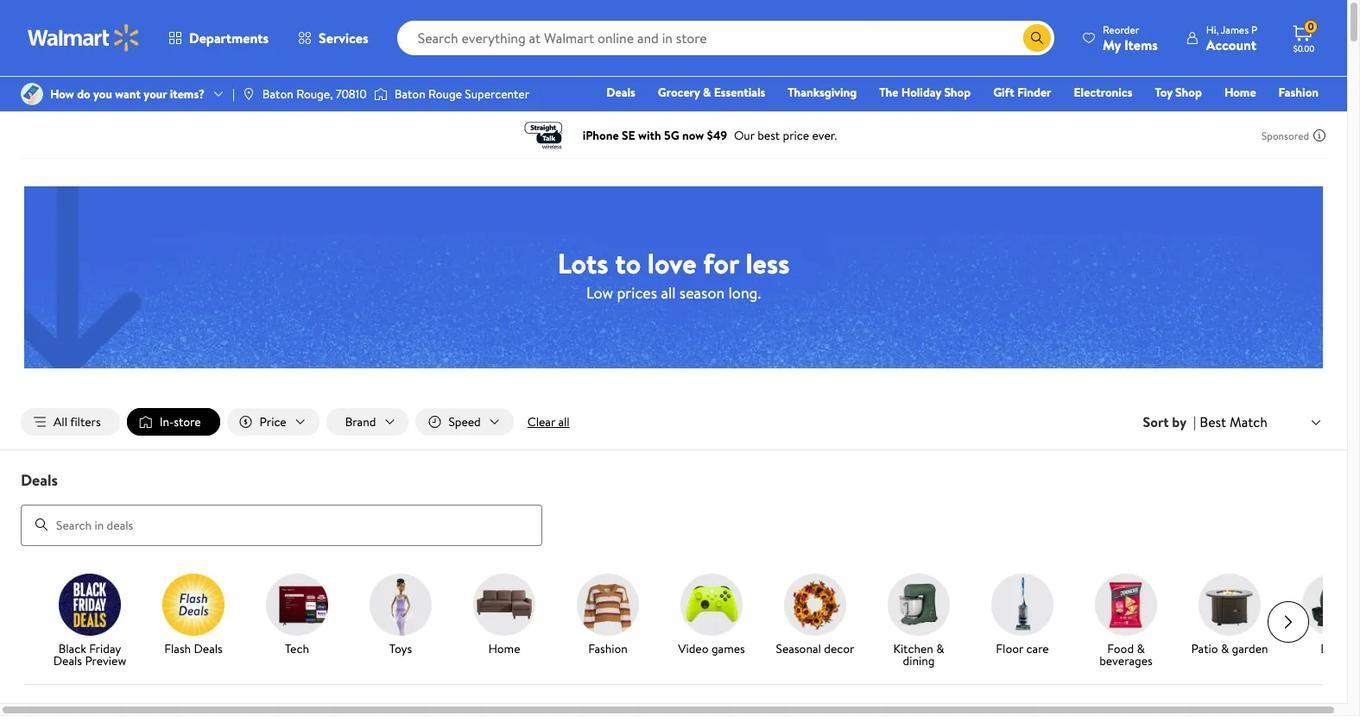 Task type: vqa. For each thing, say whether or not it's contained in the screenshot.
list item containing Whip
no



Task type: describe. For each thing, give the bounding box(es) containing it.
preview
[[85, 653, 126, 670]]

search image
[[35, 518, 48, 532]]

items
[[1124, 35, 1158, 54]]

p
[[1251, 22, 1258, 37]]

rouge
[[428, 85, 462, 103]]

you
[[93, 85, 112, 103]]

do
[[77, 85, 90, 103]]

walmart+ link
[[1260, 107, 1327, 126]]

want
[[115, 85, 141, 103]]

flash deals image
[[162, 574, 225, 636]]

match
[[1230, 413, 1268, 432]]

speed
[[449, 414, 481, 431]]

debit
[[1215, 108, 1245, 125]]

one debit link
[[1179, 107, 1253, 126]]

toys link
[[356, 574, 446, 659]]

toys image
[[370, 574, 432, 636]]

fashion for fashion registry
[[1279, 84, 1319, 101]]

best
[[1200, 413, 1227, 432]]

$0.00
[[1294, 42, 1315, 54]]

in-store button
[[127, 409, 220, 436]]

lots
[[558, 244, 609, 282]]

floor care
[[996, 641, 1049, 658]]

by
[[1172, 413, 1187, 432]]

registry
[[1120, 108, 1164, 125]]

deals right the flash
[[194, 641, 223, 658]]

grocery & essentials link
[[650, 83, 773, 102]]

brand button
[[326, 409, 409, 436]]

gift finder link
[[986, 83, 1059, 102]]

patio
[[1191, 641, 1218, 658]]

sort by |
[[1143, 413, 1197, 432]]

games
[[712, 641, 745, 658]]

toys
[[389, 641, 412, 658]]

patio & garden link
[[1185, 574, 1275, 659]]

baton for baton rouge, 70810
[[262, 85, 293, 103]]

kitchen & dining link
[[874, 574, 964, 671]]

video games link
[[667, 574, 757, 659]]

food & beverages image
[[1095, 574, 1157, 636]]

james
[[1221, 22, 1249, 37]]

low
[[586, 282, 613, 304]]

in-store
[[160, 414, 201, 431]]

 image for baton rouge, 70810
[[242, 87, 256, 101]]

baton rouge supercenter
[[394, 85, 530, 103]]

toy
[[1155, 84, 1173, 101]]

beverages
[[1100, 653, 1153, 670]]

account
[[1206, 35, 1257, 54]]

essentials
[[714, 84, 765, 101]]

store
[[174, 414, 201, 431]]

garden
[[1232, 641, 1268, 658]]

patio & garden
[[1191, 641, 1268, 658]]

friday
[[89, 641, 121, 658]]

baton for baton rouge supercenter
[[394, 85, 426, 103]]

services button
[[283, 17, 383, 59]]

1 horizontal spatial home link
[[1217, 83, 1264, 102]]

grocery
[[658, 84, 700, 101]]

reorder
[[1103, 22, 1140, 37]]

how
[[50, 85, 74, 103]]

kitchen & dining
[[893, 641, 945, 670]]

deals left grocery
[[607, 84, 636, 101]]

0 vertical spatial |
[[232, 85, 235, 103]]

walmart image
[[28, 24, 140, 52]]

2 shop from the left
[[1176, 84, 1202, 101]]

best match button
[[1197, 411, 1327, 434]]

& for essentials
[[703, 84, 711, 101]]

brand
[[345, 414, 376, 431]]

sponsored
[[1262, 128, 1309, 143]]

decor
[[824, 641, 855, 658]]

flash deals link
[[149, 574, 238, 659]]

 image for baton rouge supercenter
[[374, 86, 388, 103]]

Search in deals search field
[[21, 505, 542, 546]]

next slide for chipmodulewithimages list image
[[1268, 602, 1309, 643]]

long.
[[729, 282, 761, 304]]

walmart+
[[1267, 108, 1319, 125]]

black
[[58, 641, 86, 658]]

grocery & essentials
[[658, 84, 765, 101]]

one debit
[[1187, 108, 1245, 125]]

electronics
[[1074, 84, 1133, 101]]

baby link
[[1289, 574, 1360, 659]]

1 vertical spatial fashion link
[[563, 574, 653, 659]]

hi, james p account
[[1206, 22, 1258, 54]]

for
[[703, 244, 739, 282]]

floor
[[996, 641, 1024, 658]]

& for beverages
[[1137, 641, 1145, 658]]

fashion for fashion
[[588, 641, 628, 658]]

flash deals
[[164, 641, 223, 658]]

black friday deals preview
[[53, 641, 126, 670]]

black friday deals image
[[59, 574, 121, 636]]

price
[[260, 414, 286, 431]]

seasonal decor link
[[770, 574, 860, 659]]

less
[[746, 244, 790, 282]]

rouge,
[[296, 85, 333, 103]]



Task type: locate. For each thing, give the bounding box(es) containing it.
& inside kitchen & dining
[[936, 641, 945, 658]]

care
[[1027, 641, 1049, 658]]

video games
[[678, 641, 745, 658]]

how do you want your items?
[[50, 85, 205, 103]]

baton left rouge
[[394, 85, 426, 103]]

tech image
[[266, 574, 328, 636]]

baton
[[262, 85, 293, 103], [394, 85, 426, 103]]

 image right 70810
[[374, 86, 388, 103]]

all
[[54, 414, 67, 431]]

baby image
[[1302, 574, 1360, 636]]

baton rouge, 70810
[[262, 85, 367, 103]]

hi,
[[1206, 22, 1219, 37]]

0 horizontal spatial baton
[[262, 85, 293, 103]]

all right the clear
[[558, 414, 570, 431]]

dining
[[903, 653, 935, 670]]

services
[[319, 29, 368, 48]]

0 vertical spatial fashion link
[[1271, 83, 1327, 102]]

1 horizontal spatial home
[[1225, 84, 1256, 101]]

2 baton from the left
[[394, 85, 426, 103]]

food & beverages
[[1100, 641, 1153, 670]]

sort and filter section element
[[0, 395, 1347, 450]]

toy shop link
[[1147, 83, 1210, 102]]

0 horizontal spatial home
[[488, 641, 520, 658]]

 image down 'departments'
[[242, 87, 256, 101]]

1 shop from the left
[[944, 84, 971, 101]]

all
[[661, 282, 676, 304], [558, 414, 570, 431]]

1 vertical spatial home link
[[459, 574, 549, 659]]

0 horizontal spatial fashion link
[[563, 574, 653, 659]]

fashion link
[[1271, 83, 1327, 102], [563, 574, 653, 659]]

0 horizontal spatial  image
[[21, 83, 43, 105]]

0 horizontal spatial all
[[558, 414, 570, 431]]

& right food at the right bottom of page
[[1137, 641, 1145, 658]]

1 horizontal spatial |
[[1194, 413, 1197, 432]]

| right the 'items?'
[[232, 85, 235, 103]]

gift
[[993, 84, 1015, 101]]

food
[[1108, 641, 1134, 658]]

deals up search icon in the left bottom of the page
[[21, 470, 58, 492]]

1 horizontal spatial  image
[[242, 87, 256, 101]]

all right "prices"
[[661, 282, 676, 304]]

Walmart Site-Wide search field
[[397, 21, 1054, 55]]

price button
[[227, 409, 319, 436]]

tech link
[[252, 574, 342, 659]]

1 vertical spatial all
[[558, 414, 570, 431]]

0 horizontal spatial |
[[232, 85, 235, 103]]

baby
[[1321, 641, 1346, 658]]

0 $0.00
[[1294, 19, 1315, 54]]

the holiday shop
[[879, 84, 971, 101]]

|
[[232, 85, 235, 103], [1194, 413, 1197, 432]]

fashion registry
[[1120, 84, 1319, 125]]

video games image
[[681, 574, 743, 636]]

home up debit
[[1225, 84, 1256, 101]]

holiday
[[902, 84, 941, 101]]

love
[[648, 244, 697, 282]]

1 horizontal spatial fashion link
[[1271, 83, 1327, 102]]

fashion up walmart+ link
[[1279, 84, 1319, 101]]

deals
[[607, 84, 636, 101], [21, 470, 58, 492], [194, 641, 223, 658], [53, 653, 82, 670]]

in-
[[160, 414, 174, 431]]

thanksgiving
[[788, 84, 857, 101]]

search icon image
[[1030, 31, 1044, 45]]

my
[[1103, 35, 1121, 54]]

1 vertical spatial fashion
[[588, 641, 628, 658]]

home down "home" image
[[488, 641, 520, 658]]

black friday deals preview link
[[45, 574, 135, 671]]

& right dining
[[936, 641, 945, 658]]

& right grocery
[[703, 84, 711, 101]]

sort
[[1143, 413, 1169, 432]]

0 horizontal spatial fashion
[[588, 641, 628, 658]]

baton left rouge,
[[262, 85, 293, 103]]

flash
[[164, 641, 191, 658]]

filters
[[70, 414, 101, 431]]

season
[[680, 282, 725, 304]]

1 horizontal spatial shop
[[1176, 84, 1202, 101]]

speed button
[[416, 409, 514, 436]]

deals inside black friday deals preview
[[53, 653, 82, 670]]

seasonal decor image
[[784, 574, 846, 636]]

0
[[1308, 19, 1314, 34]]

70810
[[336, 85, 367, 103]]

all filters
[[54, 414, 101, 431]]

0 horizontal spatial shop
[[944, 84, 971, 101]]

lots to love for less. low prices all season long. image
[[24, 186, 1323, 368]]

food & beverages link
[[1081, 574, 1171, 671]]

1 horizontal spatial baton
[[394, 85, 426, 103]]

& inside food & beverages
[[1137, 641, 1145, 658]]

patio & garden image
[[1199, 574, 1261, 636]]

tech
[[285, 641, 309, 658]]

toy shop
[[1155, 84, 1202, 101]]

all inside lots to love for less low prices all season long.
[[661, 282, 676, 304]]

gift finder
[[993, 84, 1052, 101]]

your
[[144, 85, 167, 103]]

Search search field
[[397, 21, 1054, 55]]

1 vertical spatial home
[[488, 641, 520, 658]]

shop right holiday on the right of the page
[[944, 84, 971, 101]]

 image left how
[[21, 83, 43, 105]]

clear all button
[[521, 409, 577, 436]]

seasonal
[[776, 641, 821, 658]]

all filters button
[[21, 409, 120, 436]]

& for dining
[[936, 641, 945, 658]]

fashion image
[[577, 574, 639, 636]]

fashion inside fashion registry
[[1279, 84, 1319, 101]]

deals left preview
[[53, 653, 82, 670]]

1 horizontal spatial fashion
[[1279, 84, 1319, 101]]

home image
[[473, 574, 536, 636]]

best match
[[1200, 413, 1268, 432]]

shop right toy
[[1176, 84, 1202, 101]]

one
[[1187, 108, 1212, 125]]

deals link
[[599, 83, 643, 102]]

supercenter
[[465, 85, 530, 103]]

shop
[[944, 84, 971, 101], [1176, 84, 1202, 101]]

floorcare image
[[992, 574, 1054, 636]]

finder
[[1017, 84, 1052, 101]]

video
[[678, 641, 709, 658]]

1 baton from the left
[[262, 85, 293, 103]]

prices
[[617, 282, 657, 304]]

Deals search field
[[0, 470, 1347, 546]]

1 horizontal spatial all
[[661, 282, 676, 304]]

reorder my items
[[1103, 22, 1158, 54]]

deals inside search box
[[21, 470, 58, 492]]

0 vertical spatial all
[[661, 282, 676, 304]]

fashion down 'fashion' image
[[588, 641, 628, 658]]

| right the by
[[1194, 413, 1197, 432]]

0 vertical spatial home link
[[1217, 83, 1264, 102]]

1 vertical spatial |
[[1194, 413, 1197, 432]]

& for garden
[[1221, 641, 1229, 658]]

floor care link
[[978, 574, 1068, 659]]

all inside button
[[558, 414, 570, 431]]

to
[[615, 244, 641, 282]]

departments button
[[154, 17, 283, 59]]

2 horizontal spatial  image
[[374, 86, 388, 103]]

 image for how do you want your items?
[[21, 83, 43, 105]]

electronics link
[[1066, 83, 1140, 102]]

the holiday shop link
[[872, 83, 979, 102]]

| inside sort and filter section element
[[1194, 413, 1197, 432]]

0 horizontal spatial home link
[[459, 574, 549, 659]]

0 vertical spatial fashion
[[1279, 84, 1319, 101]]

kitchen and dining image
[[888, 574, 950, 636]]

seasonal decor
[[776, 641, 855, 658]]

clear all
[[528, 414, 570, 431]]

& right patio
[[1221, 641, 1229, 658]]

0 vertical spatial home
[[1225, 84, 1256, 101]]

 image
[[21, 83, 43, 105], [374, 86, 388, 103], [242, 87, 256, 101]]



